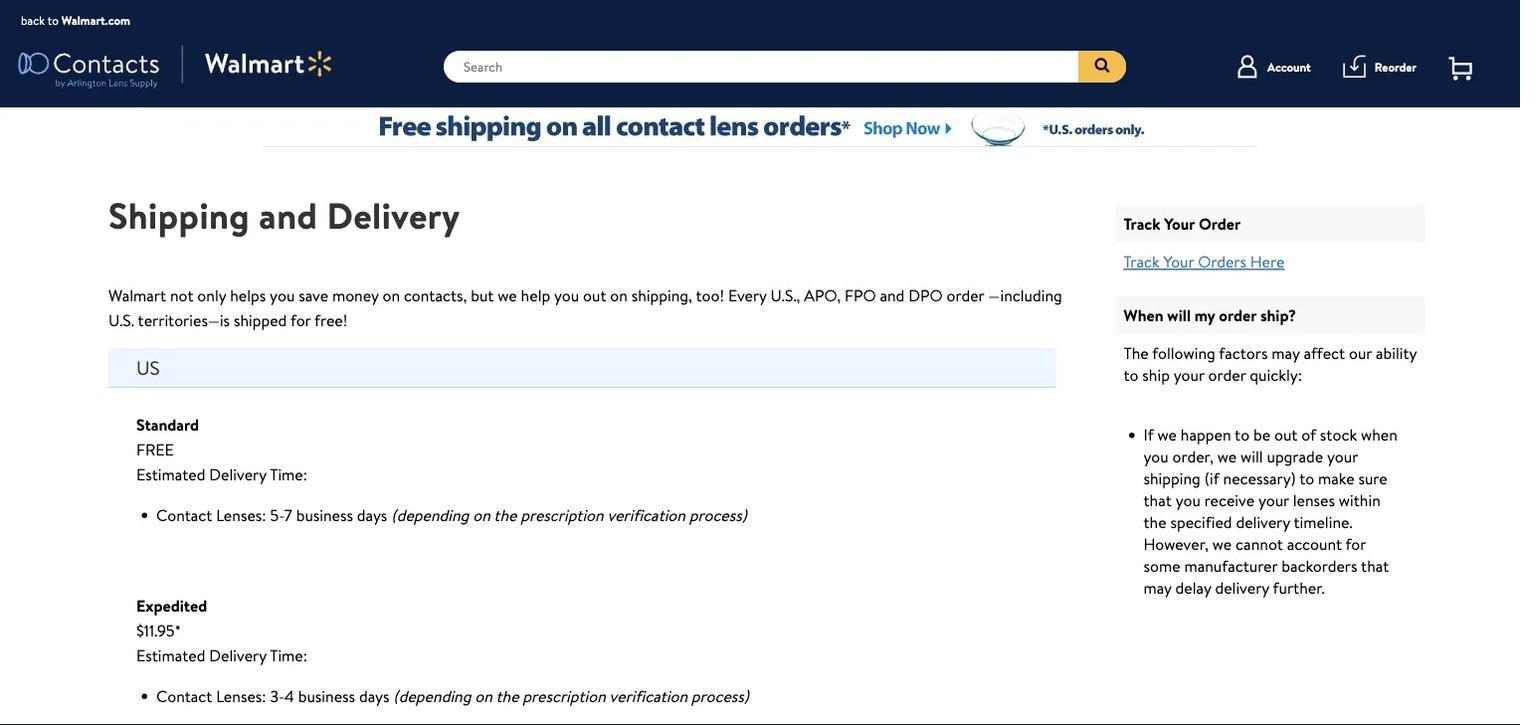 Task type: locate. For each thing, give the bounding box(es) containing it.
0 vertical spatial contact
[[156, 504, 212, 526]]

that right backorders
[[1361, 555, 1390, 577]]

1 vertical spatial will
[[1241, 446, 1263, 468]]

quickly:
[[1250, 364, 1303, 386]]

1 vertical spatial that
[[1361, 555, 1390, 577]]

1 vertical spatial your
[[1164, 251, 1195, 273]]

account
[[1268, 58, 1311, 75]]

save
[[299, 284, 328, 306]]

reorder link
[[1343, 55, 1417, 79]]

2 estimated from the top
[[136, 644, 205, 666]]

that up 'however,'
[[1144, 490, 1172, 512]]

estimated
[[136, 463, 205, 485], [136, 644, 205, 666]]

your down track your order
[[1164, 251, 1195, 273]]

estimated down $11.95*
[[136, 644, 205, 666]]

for down save
[[290, 309, 311, 331]]

2 contact from the top
[[156, 685, 212, 707]]

time: for 4
[[270, 644, 308, 666]]

1 vertical spatial (depending
[[393, 685, 471, 707]]

delivery down cannot
[[1216, 577, 1270, 599]]

1 vertical spatial lenses:
[[216, 685, 266, 707]]

we right if
[[1158, 424, 1177, 446]]

verification for contact lenses: 3-4 business days (depending on the prescription verification process)
[[610, 685, 688, 707]]

0 vertical spatial business
[[296, 504, 353, 526]]

estimated delivery time: up 5-
[[136, 463, 308, 485]]

0 vertical spatial for
[[290, 309, 311, 331]]

1 vertical spatial prescription
[[523, 685, 606, 707]]

0 vertical spatial estimated delivery time:
[[136, 463, 308, 485]]

2 time: from the top
[[270, 644, 308, 666]]

may
[[1272, 342, 1300, 364], [1144, 577, 1172, 599]]

your for orders
[[1164, 251, 1195, 273]]

further.
[[1273, 577, 1325, 599]]

1 horizontal spatial out
[[1275, 424, 1298, 446]]

search button image
[[1095, 56, 1111, 72]]

time: for 7
[[270, 463, 308, 485]]

1 vertical spatial business
[[298, 685, 355, 707]]

expedited
[[136, 595, 207, 617]]

1 horizontal spatial your
[[1259, 490, 1290, 512]]

process) for contact lenses: 3-4 business days (depending on the prescription verification process)
[[692, 685, 749, 707]]

for inside if we happen to be out of stock when you order, we will upgrade your shipping (if necessary) to make sure that you receive your lenses within the specified delivery timeline. however, we cannot account for some manufacturer backorders that may delay delivery further.
[[1346, 533, 1366, 555]]

1 time: from the top
[[270, 463, 308, 485]]

1 estimated from the top
[[136, 463, 205, 485]]

your right ship at the bottom right of page
[[1174, 364, 1205, 386]]

out right help
[[583, 284, 607, 306]]

contact
[[156, 504, 212, 526], [156, 685, 212, 707]]

0 horizontal spatial your
[[1174, 364, 1205, 386]]

account link
[[1236, 55, 1311, 79]]

days right 4
[[359, 685, 390, 707]]

will left upgrade
[[1241, 446, 1263, 468]]

1 vertical spatial contact
[[156, 685, 212, 707]]

upgrade
[[1267, 446, 1324, 468]]

1 horizontal spatial will
[[1241, 446, 1263, 468]]

for right 'account'
[[1346, 533, 1366, 555]]

order right dpo
[[947, 284, 985, 306]]

estimated down free
[[136, 463, 205, 485]]

2 track from the top
[[1124, 251, 1160, 273]]

0 vertical spatial your
[[1165, 213, 1195, 235]]

on for 4
[[475, 685, 492, 707]]

your
[[1174, 364, 1205, 386], [1328, 446, 1358, 468], [1259, 490, 1290, 512]]

prescription for contact lenses: 3-4 business days
[[523, 685, 606, 707]]

on for helps
[[383, 284, 400, 306]]

business
[[296, 504, 353, 526], [298, 685, 355, 707]]

out
[[583, 284, 607, 306], [1275, 424, 1298, 446]]

contact down free
[[156, 504, 212, 526]]

—including u.s. territories—is shipped for free!
[[108, 284, 1063, 331]]

track up when at the right of the page
[[1124, 251, 1160, 273]]

0 vertical spatial will
[[1168, 305, 1191, 326]]

process)
[[689, 504, 747, 526], [692, 685, 749, 707]]

delivery
[[1236, 512, 1291, 533], [1216, 577, 1270, 599]]

will
[[1168, 305, 1191, 326], [1241, 446, 1263, 468]]

out left of
[[1275, 424, 1298, 446]]

your left sure
[[1328, 446, 1358, 468]]

you left the order,
[[1144, 446, 1169, 468]]

on
[[383, 284, 400, 306], [610, 284, 628, 306], [473, 504, 490, 526], [475, 685, 492, 707]]

0 horizontal spatial for
[[290, 309, 311, 331]]

we right but
[[498, 284, 517, 306]]

days
[[357, 504, 387, 526], [359, 685, 390, 707]]

0 vertical spatial your
[[1174, 364, 1205, 386]]

we right the order,
[[1218, 446, 1237, 468]]

lenses: left 3-
[[216, 685, 266, 707]]

days right 7
[[357, 504, 387, 526]]

contact down $11.95*
[[156, 685, 212, 707]]

1 vertical spatial estimated delivery time:
[[136, 644, 308, 666]]

1 lenses: from the top
[[216, 504, 266, 526]]

the following factors may affect our ability to ship your order quickly:
[[1124, 342, 1417, 386]]

1 vertical spatial verification
[[610, 685, 688, 707]]

may left delay
[[1144, 577, 1172, 599]]

to left ship at the bottom right of page
[[1124, 364, 1139, 386]]

if we happen to be out of stock when you order, we will upgrade your shipping (if necessary) to make sure that you receive your lenses within the specified delivery timeline. however, we cannot account for some manufacturer backorders that may delay delivery further.
[[1144, 424, 1398, 599]]

0 vertical spatial may
[[1272, 342, 1300, 364]]

may down ship?
[[1272, 342, 1300, 364]]

time: up 4
[[270, 644, 308, 666]]

order
[[947, 284, 985, 306], [1219, 305, 1257, 326], [1209, 364, 1246, 386]]

estimated delivery time: for 5-
[[136, 463, 308, 485]]

be
[[1254, 424, 1271, 446]]

0 vertical spatial prescription
[[521, 504, 604, 526]]

here
[[1251, 251, 1285, 273]]

our
[[1349, 342, 1372, 364]]

1 vertical spatial may
[[1144, 577, 1172, 599]]

ability
[[1376, 342, 1417, 364]]

track for track your order
[[1124, 213, 1161, 235]]

track for track your orders here
[[1124, 251, 1160, 273]]

to inside the following factors may affect our ability to ship your order quickly:
[[1124, 364, 1139, 386]]

estimated delivery time: down expedited $11.95*
[[136, 644, 308, 666]]

track
[[1124, 213, 1161, 235], [1124, 251, 1160, 273]]

time:
[[270, 463, 308, 485], [270, 644, 308, 666]]

the
[[1124, 342, 1149, 364]]

1 vertical spatial for
[[1346, 533, 1366, 555]]

0 vertical spatial lenses:
[[216, 504, 266, 526]]

your for order
[[1165, 213, 1195, 235]]

free
[[136, 438, 174, 460]]

to left be
[[1235, 424, 1250, 446]]

Search text field
[[444, 51, 1127, 83]]

1 estimated delivery time: from the top
[[136, 463, 308, 485]]

profile wm image
[[1236, 55, 1260, 79]]

business right 4
[[298, 685, 355, 707]]

however,
[[1144, 533, 1209, 555]]

receive
[[1205, 490, 1255, 512]]

1 vertical spatial days
[[359, 685, 390, 707]]

business for 7
[[296, 504, 353, 526]]

but
[[471, 284, 494, 306]]

1 horizontal spatial may
[[1272, 342, 1300, 364]]

days for contact lenses: 5-7 business days
[[357, 504, 387, 526]]

1 contact from the top
[[156, 504, 212, 526]]

1 vertical spatial estimated
[[136, 644, 205, 666]]

delivery for 3-
[[209, 644, 267, 666]]

0 vertical spatial process)
[[689, 504, 747, 526]]

0 vertical spatial days
[[357, 504, 387, 526]]

$11.95*
[[136, 619, 181, 641]]

the
[[494, 504, 517, 526], [1144, 512, 1167, 533], [496, 685, 519, 707]]

0 vertical spatial verification
[[608, 504, 686, 526]]

you
[[270, 284, 295, 306], [554, 284, 579, 306], [1144, 446, 1169, 468], [1176, 490, 1201, 512]]

to right back
[[47, 12, 59, 29]]

prescription for contact lenses: 5-7 business days
[[521, 504, 604, 526]]

2 lenses: from the top
[[216, 685, 266, 707]]

lenses:
[[216, 504, 266, 526], [216, 685, 266, 707]]

some
[[1144, 555, 1181, 577]]

0 vertical spatial (depending
[[391, 504, 469, 526]]

factors
[[1219, 342, 1268, 364]]

0 vertical spatial track
[[1124, 213, 1161, 235]]

delivery down 'necessary)'
[[1236, 512, 1291, 533]]

estimated delivery time:
[[136, 463, 308, 485], [136, 644, 308, 666]]

4
[[285, 685, 294, 707]]

your
[[1165, 213, 1195, 235], [1164, 251, 1195, 273]]

lenses
[[1293, 490, 1336, 512]]

business for 4
[[298, 685, 355, 707]]

0 vertical spatial time:
[[270, 463, 308, 485]]

verification
[[608, 504, 686, 526], [610, 685, 688, 707]]

lenses: left 5-
[[216, 504, 266, 526]]

order right "my"
[[1219, 305, 1257, 326]]

will inside if we happen to be out of stock when you order, we will upgrade your shipping (if necessary) to make sure that you receive your lenses within the specified delivery timeline. however, we cannot account for some manufacturer backorders that may delay delivery further.
[[1241, 446, 1263, 468]]

for
[[290, 309, 311, 331], [1346, 533, 1366, 555]]

time: up 7
[[270, 463, 308, 485]]

on for 7
[[473, 504, 490, 526]]

that
[[1144, 490, 1172, 512], [1361, 555, 1390, 577]]

1 horizontal spatial for
[[1346, 533, 1366, 555]]

0 vertical spatial delivery
[[209, 463, 267, 485]]

cart wm image
[[1449, 57, 1473, 85]]

free shipping on all contact orders image
[[263, 107, 1258, 147]]

necessary)
[[1224, 468, 1296, 490]]

2 estimated delivery time: from the top
[[136, 644, 308, 666]]

0 vertical spatial that
[[1144, 490, 1172, 512]]

1 vertical spatial process)
[[692, 685, 749, 707]]

business right 7
[[296, 504, 353, 526]]

verification for contact lenses: 5-7 business days (depending on the prescription verification process)
[[608, 504, 686, 526]]

shipping
[[1144, 468, 1201, 490]]

2 delivery from the top
[[209, 644, 267, 666]]

2 horizontal spatial your
[[1328, 446, 1358, 468]]

order left quickly:
[[1209, 364, 1246, 386]]

your left order
[[1165, 213, 1195, 235]]

will left "my"
[[1168, 305, 1191, 326]]

1 vertical spatial out
[[1275, 424, 1298, 446]]

delay
[[1176, 577, 1212, 599]]

back to walmart.com
[[21, 12, 130, 29]]

for inside —including u.s. territories—is shipped for free!
[[290, 309, 311, 331]]

0 horizontal spatial out
[[583, 284, 607, 306]]

you left (if
[[1176, 490, 1201, 512]]

shipped
[[234, 309, 287, 331]]

your left 'lenses'
[[1259, 490, 1290, 512]]

1 track from the top
[[1124, 213, 1161, 235]]

help
[[521, 284, 551, 306]]

0 horizontal spatial may
[[1144, 577, 1172, 599]]

(depending for contact lenses: 3-4 business days
[[393, 685, 471, 707]]

0 vertical spatial estimated
[[136, 463, 205, 485]]

1 vertical spatial time:
[[270, 644, 308, 666]]

1 vertical spatial delivery
[[209, 644, 267, 666]]

1 vertical spatial track
[[1124, 251, 1160, 273]]

1 delivery from the top
[[209, 463, 267, 485]]

track up track your orders here
[[1124, 213, 1161, 235]]

not
[[170, 284, 194, 306]]

prescription
[[521, 504, 604, 526], [523, 685, 606, 707]]



Task type: vqa. For each thing, say whether or not it's contained in the screenshot.
3 Month Supply (1 Box Per Eye)
no



Task type: describe. For each thing, give the bounding box(es) containing it.
days for contact lenses: 3-4 business days
[[359, 685, 390, 707]]

contact for contact lenses: 5-7 business days
[[156, 504, 212, 526]]

order
[[1199, 213, 1241, 235]]

estimated for contact lenses: 5-7 business days
[[136, 463, 205, 485]]

within
[[1339, 490, 1381, 512]]

process) for contact lenses: 5-7 business days (depending on the prescription verification process)
[[689, 504, 747, 526]]

easyreorder image
[[1343, 55, 1367, 79]]

happen
[[1181, 424, 1232, 446]]

order inside the following factors may affect our ability to ship your order quickly:
[[1209, 364, 1246, 386]]

we left cannot
[[1213, 533, 1232, 555]]

u.s.
[[108, 309, 134, 331]]

0 vertical spatial out
[[583, 284, 607, 306]]

lenses: for 3-
[[216, 685, 266, 707]]

only
[[197, 284, 226, 306]]

contact lenses: 3-4 business days (depending on the prescription verification process)
[[156, 685, 749, 707]]

when
[[1124, 305, 1164, 326]]

out inside if we happen to be out of stock when you order, we will upgrade your shipping (if necessary) to make sure that you receive your lenses within the specified delivery timeline. however, we cannot account for some manufacturer backorders that may delay delivery further.
[[1275, 424, 1298, 446]]

the for contact lenses: 5-7 business days (depending on the prescription verification process)
[[494, 504, 517, 526]]

to left make in the bottom of the page
[[1300, 468, 1315, 490]]

—including
[[988, 284, 1063, 306]]

ship?
[[1261, 305, 1297, 326]]

contact for contact lenses: 3-4 business days
[[156, 685, 212, 707]]

of
[[1302, 424, 1317, 446]]

estimated for contact lenses: 3-4 business days
[[136, 644, 205, 666]]

dpo
[[909, 284, 943, 306]]

track your order
[[1124, 213, 1241, 235]]

walmart
[[108, 284, 166, 306]]

contact lenses: 5-7 business days (depending on the prescription verification process)
[[156, 504, 747, 526]]

specified
[[1171, 512, 1233, 533]]

when
[[1361, 424, 1398, 446]]

reorder
[[1375, 58, 1417, 75]]

shipping,
[[632, 284, 693, 306]]

backorders
[[1282, 555, 1358, 577]]

0 horizontal spatial that
[[1144, 490, 1172, 512]]

us
[[136, 354, 160, 381]]

walmart not only helps you save money on contacts, but we help you out on shipping, too! every u.s., apo, fpo and dpo order
[[108, 284, 988, 306]]

if
[[1144, 424, 1154, 446]]

affect
[[1304, 342, 1346, 364]]

every
[[728, 284, 767, 306]]

(if
[[1205, 468, 1220, 490]]

lenses: for 5-
[[216, 504, 266, 526]]

1 vertical spatial delivery
[[1216, 577, 1270, 599]]

5-
[[270, 504, 284, 526]]

free!
[[314, 309, 348, 331]]

may inside the following factors may affect our ability to ship your order quickly:
[[1272, 342, 1300, 364]]

make
[[1319, 468, 1355, 490]]

sure
[[1359, 468, 1388, 490]]

track your orders here
[[1124, 251, 1285, 273]]

you right help
[[554, 284, 579, 306]]

fpo
[[845, 284, 876, 306]]

your inside the following factors may affect our ability to ship your order quickly:
[[1174, 364, 1205, 386]]

ship
[[1143, 364, 1170, 386]]

expedited $11.95*
[[136, 595, 207, 641]]

7
[[284, 504, 292, 526]]

stock
[[1320, 424, 1358, 446]]

estimated delivery time: for 3-
[[136, 644, 308, 666]]

too!
[[696, 284, 725, 306]]

delivery for 5-
[[209, 463, 267, 485]]

contacts,
[[404, 284, 467, 306]]

1 horizontal spatial that
[[1361, 555, 1390, 577]]

when will my order ship?
[[1124, 305, 1297, 326]]

cannot
[[1236, 533, 1284, 555]]

2 vertical spatial your
[[1259, 490, 1290, 512]]

account
[[1287, 533, 1342, 555]]

may inside if we happen to be out of stock when you order, we will upgrade your shipping (if necessary) to make sure that you receive your lenses within the specified delivery timeline. however, we cannot account for some manufacturer backorders that may delay delivery further.
[[1144, 577, 1172, 599]]

and
[[880, 284, 905, 306]]

order,
[[1173, 446, 1214, 468]]

my
[[1195, 305, 1216, 326]]

0 vertical spatial delivery
[[1236, 512, 1291, 533]]

timeline.
[[1294, 512, 1353, 533]]

u.s.,
[[771, 284, 801, 306]]

back
[[21, 12, 45, 29]]

1 vertical spatial your
[[1328, 446, 1358, 468]]

apo,
[[804, 284, 841, 306]]

3-
[[270, 685, 285, 707]]

the inside if we happen to be out of stock when you order, we will upgrade your shipping (if necessary) to make sure that you receive your lenses within the specified delivery timeline. however, we cannot account for some manufacturer backorders that may delay delivery further.
[[1144, 512, 1167, 533]]

orders
[[1198, 251, 1247, 273]]

(depending for contact lenses: 5-7 business days
[[391, 504, 469, 526]]

following
[[1153, 342, 1216, 364]]

money
[[332, 284, 379, 306]]

helps
[[230, 284, 266, 306]]

walmart.com
[[62, 12, 130, 29]]

manufacturer
[[1185, 555, 1278, 577]]

track your orders here link
[[1124, 251, 1285, 273]]

you left save
[[270, 284, 295, 306]]

0 horizontal spatial will
[[1168, 305, 1191, 326]]

the for contact lenses: 3-4 business days (depending on the prescription verification process)
[[496, 685, 519, 707]]

territories—is
[[138, 309, 230, 331]]

standard
[[136, 413, 199, 435]]



